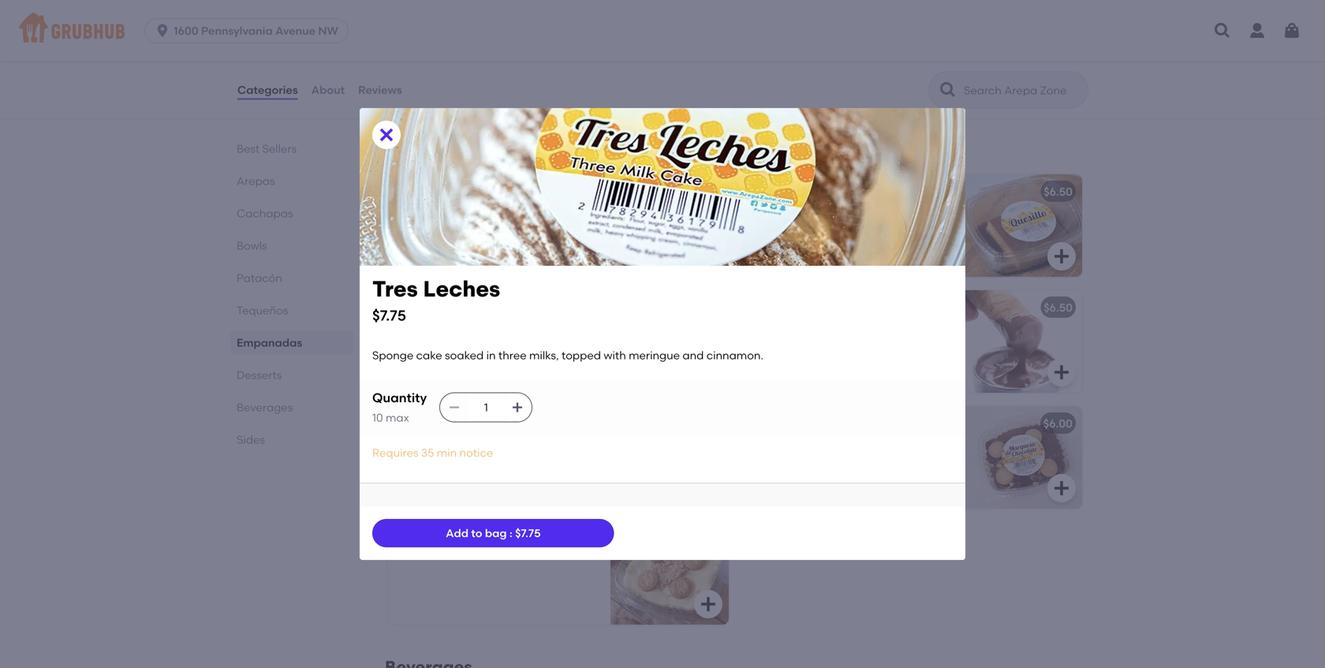 Task type: locate. For each thing, give the bounding box(es) containing it.
empanada, up shredded
[[816, 34, 879, 48]]

1 vertical spatial $7.75
[[372, 307, 406, 324]]

mussels,
[[489, 66, 534, 80]]

1 horizontal spatial de
[[455, 533, 469, 546]]

corn down venezuelan-
[[423, 50, 447, 64]]

2 made from the left
[[881, 34, 913, 48]]

1 vertical spatial $6.50
[[1044, 301, 1073, 314]]

empanada, up mussels,
[[491, 34, 554, 48]]

0 vertical spatial desserts
[[385, 137, 456, 157]]

leches inside tres leches $7.75
[[423, 276, 500, 302]]

35
[[421, 446, 434, 460]]

1 horizontal spatial made
[[881, 34, 913, 48]]

1 horizontal spatial desserts
[[385, 137, 456, 157]]

about
[[311, 83, 345, 97]]

soaked
[[470, 207, 509, 221], [445, 349, 484, 362]]

svg image
[[1214, 21, 1233, 40], [155, 23, 171, 39], [1053, 74, 1072, 93], [699, 247, 718, 266], [1053, 247, 1072, 266], [699, 363, 718, 382], [1053, 363, 1072, 382], [448, 401, 461, 414], [1053, 479, 1072, 498]]

flour up 'octopus,'
[[450, 50, 474, 64]]

0 vertical spatial cinnamon.
[[398, 239, 455, 253]]

venezuelan
[[751, 34, 813, 48]]

1 vertical spatial sponge cake soaked in three milks, topped with meringue and cinnamon.
[[372, 349, 764, 362]]

unit
[[470, 417, 492, 430]]

1 vertical spatial leches
[[423, 276, 500, 302]]

svg image for tres leches image
[[699, 247, 718, 266]]

sponge cake soaked in three milks, topped with meringue and cinnamon.
[[398, 207, 584, 253], [372, 349, 764, 362]]

2 corn from the left
[[751, 50, 776, 64]]

1 vertical spatial meringue
[[629, 349, 680, 362]]

svg image inside 1600 pennsylvania avenue nw button
[[155, 23, 171, 39]]

0 vertical spatial in
[[512, 207, 521, 221]]

fish,
[[537, 66, 558, 80]]

0 horizontal spatial cinnamon.
[[398, 239, 455, 253]]

2 horizontal spatial de
[[511, 301, 525, 314]]

0 vertical spatial $6.50
[[1044, 185, 1073, 198]]

svg image for golfeado con queso de mano image
[[699, 363, 718, 382]]

made
[[557, 34, 589, 48], [881, 34, 913, 48]]

0 vertical spatial de
[[511, 301, 525, 314]]

cake
[[442, 207, 468, 221], [416, 349, 442, 362]]

svg image
[[1283, 21, 1302, 40], [377, 125, 396, 144], [512, 401, 524, 414], [699, 479, 718, 498], [699, 595, 718, 614]]

2 flour from the left
[[778, 50, 802, 64]]

0 horizontal spatial $7.75
[[372, 307, 406, 324]]

corn
[[423, 50, 447, 64], [751, 50, 776, 64]]

$6.50 inside button
[[1044, 301, 1073, 314]]

svg image for tequeños de nutella image
[[1053, 363, 1072, 382]]

cinnamon.
[[398, 239, 455, 253], [707, 349, 764, 362]]

leches for tres leches
[[423, 185, 461, 198]]

venezuelan empanada, made with corn flour and stuffed with latin cheese, beans, shredded beef, and plantains. button
[[742, 1, 1083, 104]]

de inside the marquesa de parchita button
[[455, 533, 469, 546]]

1 horizontal spatial empanada,
[[816, 34, 879, 48]]

leches for tres leches $7.75
[[423, 276, 500, 302]]

1 horizontal spatial cinnamon.
[[707, 349, 764, 362]]

1 flour from the left
[[450, 50, 474, 64]]

quantity 10 max
[[372, 390, 427, 425]]

de
[[511, 301, 525, 314], [417, 417, 431, 430], [455, 533, 469, 546]]

milks,
[[555, 207, 584, 221], [529, 349, 559, 362]]

1 corn from the left
[[423, 50, 447, 64]]

sponge cake soaked in three milks, topped with meringue and cinnamon. down 'tres leches'
[[398, 207, 584, 253]]

empanada, inside venezuelan-style empanada, made with corn flour and stuffed with shrimp, octopus, mussels, fish, and squid.
[[491, 34, 554, 48]]

1 stuffed from the left
[[500, 50, 537, 64]]

meringue inside sponge cake soaked in three milks, topped with meringue and cinnamon.
[[465, 223, 516, 237]]

1 empanada, from the left
[[491, 34, 554, 48]]

1 vertical spatial cake
[[416, 349, 442, 362]]

1 horizontal spatial $7.75
[[515, 527, 541, 540]]

1 made from the left
[[557, 34, 589, 48]]

2 stuffed from the left
[[829, 50, 866, 64]]

$7.75 right :
[[515, 527, 541, 540]]

patacón
[[237, 271, 282, 285]]

1 horizontal spatial stuffed
[[829, 50, 866, 64]]

style
[[464, 34, 488, 48]]

desserts
[[385, 137, 456, 157], [237, 369, 282, 382]]

stuffed
[[500, 50, 537, 64], [829, 50, 866, 64]]

0 horizontal spatial stuffed
[[500, 50, 537, 64]]

with inside sponge cake soaked in three milks, topped with meringue and cinnamon.
[[440, 223, 462, 237]]

tres
[[398, 185, 420, 198], [372, 276, 418, 302]]

1 horizontal spatial flour
[[778, 50, 802, 64]]

sponge cake soaked in three milks, topped with meringue and cinnamon. down mano
[[372, 349, 764, 362]]

shredded
[[834, 66, 885, 80]]

1 vertical spatial sponge
[[372, 349, 414, 362]]

0 horizontal spatial meringue
[[465, 223, 516, 237]]

and
[[476, 50, 498, 64], [805, 50, 826, 64], [560, 66, 582, 80], [917, 66, 938, 80], [519, 223, 540, 237], [683, 349, 704, 362]]

marquesa
[[398, 533, 452, 546]]

stuffed inside venezuelan-style empanada, made with corn flour and stuffed with shrimp, octopus, mussels, fish, and squid.
[[500, 50, 537, 64]]

1 vertical spatial milks,
[[529, 349, 559, 362]]

1 vertical spatial topped
[[562, 349, 601, 362]]

1 horizontal spatial topped
[[562, 349, 601, 362]]

1 horizontal spatial meringue
[[629, 349, 680, 362]]

1 $6.50 from the top
[[1044, 185, 1073, 198]]

:
[[510, 527, 513, 540]]

0 horizontal spatial de
[[417, 417, 431, 430]]

quantity
[[372, 390, 427, 406]]

stuffed up mussels,
[[500, 50, 537, 64]]

$6.50 for tequeños de nutella image
[[1044, 301, 1073, 314]]

desserts up beverages
[[237, 369, 282, 382]]

svg image for the pabellón empanada image
[[1053, 74, 1072, 93]]

best
[[237, 142, 260, 155]]

1 horizontal spatial corn
[[751, 50, 776, 64]]

to
[[471, 527, 483, 540]]

made inside venezuelan-style empanada, made with corn flour and stuffed with shrimp, octopus, mussels, fish, and squid.
[[557, 34, 589, 48]]

notice
[[460, 446, 493, 460]]

cake down 'tres leches'
[[442, 207, 468, 221]]

0 vertical spatial tres
[[398, 185, 420, 198]]

flour
[[450, 50, 474, 64], [778, 50, 802, 64]]

0 vertical spatial $7.75
[[694, 185, 720, 198]]

$7.75 left con
[[372, 307, 406, 324]]

de inside 'pie de limon unit' button
[[417, 417, 431, 430]]

1 horizontal spatial in
[[512, 207, 521, 221]]

in
[[512, 207, 521, 221], [487, 349, 496, 362]]

bag
[[485, 527, 507, 540]]

de right pie
[[417, 417, 431, 430]]

1 vertical spatial desserts
[[237, 369, 282, 382]]

cake inside sponge cake soaked in three milks, topped with meringue and cinnamon.
[[442, 207, 468, 221]]

reviews
[[358, 83, 402, 97]]

categories button
[[237, 62, 299, 118]]

pennsylvania
[[201, 24, 273, 37]]

sponge
[[398, 207, 439, 221], [372, 349, 414, 362]]

0 vertical spatial leches
[[423, 185, 461, 198]]

0 horizontal spatial topped
[[398, 223, 437, 237]]

0 horizontal spatial flour
[[450, 50, 474, 64]]

leches
[[423, 185, 461, 198], [423, 276, 500, 302]]

quesillo
[[751, 185, 795, 198]]

$7.75
[[694, 185, 720, 198], [372, 307, 406, 324], [515, 527, 541, 540]]

de left mano
[[511, 301, 525, 314]]

corn up the cheese,
[[751, 50, 776, 64]]

categories
[[238, 83, 298, 97]]

made up latin
[[881, 34, 913, 48]]

0 vertical spatial meringue
[[465, 223, 516, 237]]

stuffed inside venezuelan empanada, made with corn flour and stuffed with latin cheese, beans, shredded beef, and plantains.
[[829, 50, 866, 64]]

with
[[916, 34, 938, 48], [398, 50, 420, 64], [540, 50, 563, 64], [869, 50, 891, 64], [440, 223, 462, 237], [604, 349, 626, 362]]

$7.75 left quesillo
[[694, 185, 720, 198]]

0 horizontal spatial in
[[487, 349, 496, 362]]

desserts up 'tres leches'
[[385, 137, 456, 157]]

topped
[[398, 223, 437, 237], [562, 349, 601, 362]]

0 vertical spatial soaked
[[470, 207, 509, 221]]

made inside venezuelan empanada, made with corn flour and stuffed with latin cheese, beans, shredded beef, and plantains.
[[881, 34, 913, 48]]

flour down the venezuelan
[[778, 50, 802, 64]]

pie de limon unit image
[[611, 406, 729, 509]]

made up fish,
[[557, 34, 589, 48]]

2 $6.50 from the top
[[1044, 301, 1073, 314]]

1 vertical spatial in
[[487, 349, 496, 362]]

tres for tres leches
[[398, 185, 420, 198]]

de for pie de limon unit
[[417, 417, 431, 430]]

marquesa de parchita image
[[611, 522, 729, 625]]

2 horizontal spatial $7.75
[[694, 185, 720, 198]]

svg image for marquesa de chocolate image
[[1053, 479, 1072, 498]]

1 vertical spatial tres
[[372, 276, 418, 302]]

cake down golfeado
[[416, 349, 442, 362]]

cinnamon. inside sponge cake soaked in three milks, topped with meringue and cinnamon.
[[398, 239, 455, 253]]

1600 pennsylvania avenue nw
[[174, 24, 338, 37]]

sponge up the quantity
[[372, 349, 414, 362]]

svg image for quesillo image on the right of the page
[[1053, 247, 1072, 266]]

0 horizontal spatial made
[[557, 34, 589, 48]]

de for marquesa de parchita
[[455, 533, 469, 546]]

empanada,
[[491, 34, 554, 48], [816, 34, 879, 48]]

0 horizontal spatial corn
[[423, 50, 447, 64]]

1 vertical spatial de
[[417, 417, 431, 430]]

marquesa de chocolate image
[[964, 406, 1083, 509]]

venezuelan empanada, made with corn flour and stuffed with latin cheese, beans, shredded beef, and plantains.
[[751, 34, 938, 96]]

2 empanada, from the left
[[816, 34, 879, 48]]

1 vertical spatial three
[[499, 349, 527, 362]]

arepas
[[237, 174, 275, 188]]

$6.50 button
[[742, 290, 1083, 393]]

$6.50
[[1044, 185, 1073, 198], [1044, 301, 1073, 314]]

tres inside tres leches $7.75
[[372, 276, 418, 302]]

sponge down 'tres leches'
[[398, 207, 439, 221]]

0 vertical spatial milks,
[[555, 207, 584, 221]]

0 vertical spatial sponge
[[398, 207, 439, 221]]

stuffed up shredded
[[829, 50, 866, 64]]

best sellers
[[237, 142, 297, 155]]

0 horizontal spatial empanada,
[[491, 34, 554, 48]]

meringue
[[465, 223, 516, 237], [629, 349, 680, 362]]

0 horizontal spatial desserts
[[237, 369, 282, 382]]

0 vertical spatial cake
[[442, 207, 468, 221]]

de left to
[[455, 533, 469, 546]]

main navigation navigation
[[0, 0, 1326, 62]]

three
[[524, 207, 552, 221], [499, 349, 527, 362]]

queso
[[474, 301, 509, 314]]

0 vertical spatial three
[[524, 207, 552, 221]]

2 vertical spatial de
[[455, 533, 469, 546]]

requires 35 min notice
[[372, 446, 493, 460]]

0 vertical spatial topped
[[398, 223, 437, 237]]

1600 pennsylvania avenue nw button
[[144, 18, 355, 43]]

squid.
[[398, 83, 430, 96]]



Task type: vqa. For each thing, say whether or not it's contained in the screenshot.
'Avenue'
yes



Task type: describe. For each thing, give the bounding box(es) containing it.
max
[[386, 411, 409, 425]]

add to bag : $7.75
[[446, 527, 541, 540]]

pie
[[398, 417, 415, 430]]

reviews button
[[358, 62, 403, 118]]

bowls
[[237, 239, 267, 253]]

shrimp,
[[398, 66, 437, 80]]

venezuelan-
[[398, 34, 464, 48]]

corn inside venezuelan empanada, made with corn flour and stuffed with latin cheese, beans, shredded beef, and plantains.
[[751, 50, 776, 64]]

avenue
[[275, 24, 316, 37]]

latin
[[894, 50, 917, 64]]

add
[[446, 527, 469, 540]]

$6.50 for quesillo image on the right of the page
[[1044, 185, 1073, 198]]

sponge inside sponge cake soaked in three milks, topped with meringue and cinnamon.
[[398, 207, 439, 221]]

requires
[[372, 446, 419, 460]]

golfeado con queso de mano
[[398, 301, 559, 314]]

tres for tres leches $7.75
[[372, 276, 418, 302]]

three inside sponge cake soaked in three milks, topped with meringue and cinnamon.
[[524, 207, 552, 221]]

marquesa de parchita
[[398, 533, 518, 546]]

venezuelan-style empanada, made with corn flour and stuffed with shrimp, octopus, mussels, fish, and squid.
[[398, 34, 589, 96]]

search icon image
[[939, 80, 958, 99]]

about button
[[311, 62, 346, 118]]

de inside golfeado con queso de mano button
[[511, 301, 525, 314]]

parchita
[[472, 533, 518, 546]]

Input item quantity number field
[[469, 393, 504, 422]]

soaked inside sponge cake soaked in three milks, topped with meringue and cinnamon.
[[470, 207, 509, 221]]

empanada, inside venezuelan empanada, made with corn flour and stuffed with latin cheese, beans, shredded beef, and plantains.
[[816, 34, 879, 48]]

empanadas
[[237, 336, 302, 350]]

flour inside venezuelan-style empanada, made with corn flour and stuffed with shrimp, octopus, mussels, fish, and squid.
[[450, 50, 474, 64]]

cachapas
[[237, 207, 293, 220]]

pie de limon unit
[[398, 417, 492, 430]]

beef,
[[887, 66, 914, 80]]

golfeado
[[398, 301, 448, 314]]

limon
[[434, 417, 467, 430]]

tequeños
[[237, 304, 288, 317]]

0 vertical spatial sponge cake soaked in three milks, topped with meringue and cinnamon.
[[398, 207, 584, 253]]

nw
[[318, 24, 338, 37]]

min
[[437, 446, 457, 460]]

quesillo image
[[964, 174, 1083, 277]]

in inside sponge cake soaked in three milks, topped with meringue and cinnamon.
[[512, 207, 521, 221]]

Search Arepa Zone search field
[[963, 83, 1083, 98]]

mano
[[528, 301, 559, 314]]

beans,
[[795, 66, 831, 80]]

beverages
[[237, 401, 293, 414]]

sellers
[[262, 142, 297, 155]]

pie de limon unit button
[[388, 406, 729, 509]]

1600
[[174, 24, 199, 37]]

pabellón empanada image
[[964, 1, 1083, 104]]

mariscos empanada image
[[611, 1, 729, 104]]

milks, inside sponge cake soaked in three milks, topped with meringue and cinnamon.
[[555, 207, 584, 221]]

cheese,
[[751, 66, 793, 80]]

marquesa de parchita button
[[388, 522, 729, 625]]

octopus,
[[440, 66, 486, 80]]

$7.75 inside tres leches $7.75
[[372, 307, 406, 324]]

corn inside venezuelan-style empanada, made with corn flour and stuffed with shrimp, octopus, mussels, fish, and squid.
[[423, 50, 447, 64]]

flour inside venezuelan empanada, made with corn flour and stuffed with latin cheese, beans, shredded beef, and plantains.
[[778, 50, 802, 64]]

golfeado con queso de mano image
[[611, 290, 729, 393]]

sides
[[237, 433, 265, 447]]

con
[[451, 301, 471, 314]]

$6.00 button
[[742, 406, 1083, 509]]

1 vertical spatial soaked
[[445, 349, 484, 362]]

$6.00
[[1044, 417, 1073, 430]]

tres leches
[[398, 185, 461, 198]]

plantains.
[[751, 83, 804, 96]]

tres leches image
[[611, 174, 729, 277]]

tres leches $7.75
[[372, 276, 500, 324]]

2 vertical spatial $7.75
[[515, 527, 541, 540]]

svg image inside main navigation navigation
[[1283, 21, 1302, 40]]

venezuelan-style empanada, made with corn flour and stuffed with shrimp, octopus, mussels, fish, and squid. button
[[388, 1, 729, 104]]

tequeños de nutella image
[[964, 290, 1083, 393]]

golfeado con queso de mano button
[[388, 290, 729, 393]]

1 vertical spatial cinnamon.
[[707, 349, 764, 362]]

10
[[372, 411, 383, 425]]

topped inside sponge cake soaked in three milks, topped with meringue and cinnamon.
[[398, 223, 437, 237]]



